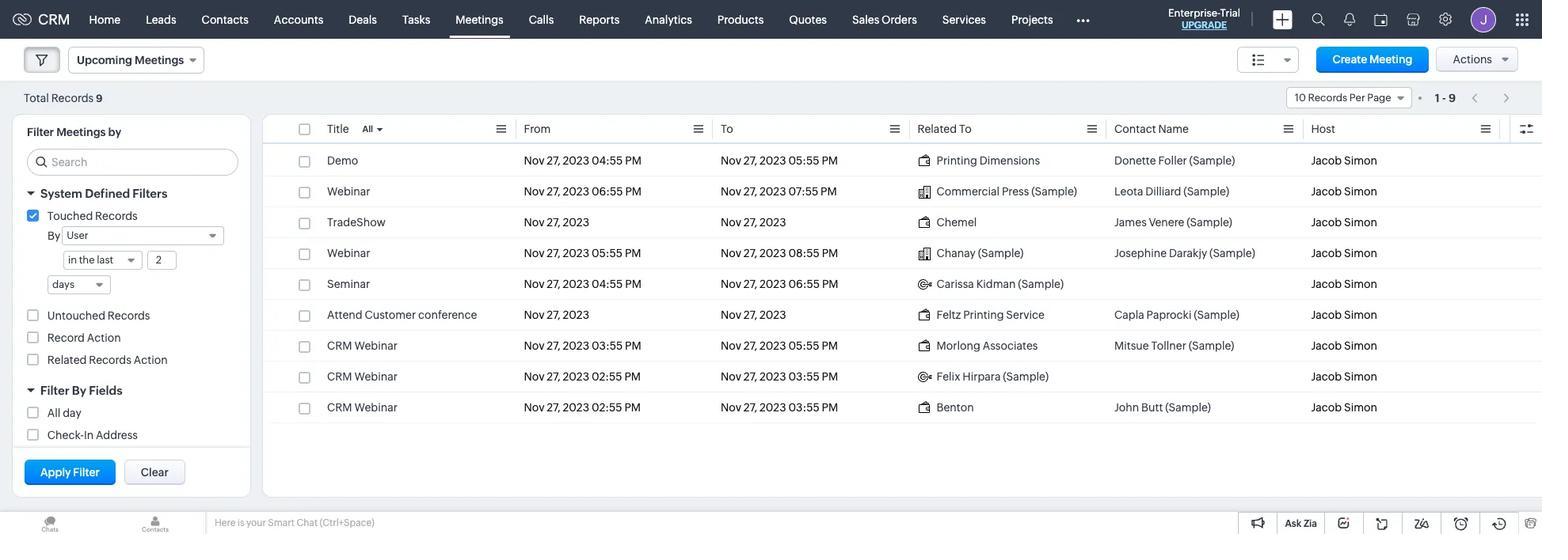 Task type: locate. For each thing, give the bounding box(es) containing it.
2 crm webinar link from the top
[[327, 369, 398, 385]]

0 vertical spatial by
[[48, 230, 60, 242]]

2 02:55 from the top
[[592, 402, 622, 414]]

the
[[79, 254, 95, 266]]

7 jacob from the top
[[1312, 340, 1342, 353]]

1 vertical spatial action
[[134, 354, 168, 367]]

3 jacob simon from the top
[[1312, 216, 1378, 229]]

size image
[[1252, 53, 1265, 67]]

records right 10
[[1308, 92, 1348, 104]]

dilliard
[[1146, 185, 1182, 198]]

donette
[[1115, 154, 1156, 167]]

0 vertical spatial nov 27, 2023 02:55 pm
[[524, 371, 641, 383]]

create menu image
[[1273, 10, 1293, 29]]

benton link
[[918, 400, 974, 416]]

crm webinar link for morlong
[[327, 338, 398, 354]]

products
[[718, 13, 764, 26]]

1 vertical spatial printing
[[963, 309, 1004, 322]]

filter for filter meetings by
[[27, 126, 54, 139]]

to
[[721, 123, 733, 135], [959, 123, 972, 135]]

nov 27, 2023 06:55 pm down nov 27, 2023 08:55 pm
[[721, 278, 839, 291]]

darakjy
[[1169, 247, 1208, 260]]

by
[[108, 126, 121, 139]]

nov 27, 2023 02:55 pm
[[524, 371, 641, 383], [524, 402, 641, 414]]

donette foller (sample) link
[[1115, 153, 1235, 169]]

2 vertical spatial 05:55
[[789, 340, 820, 353]]

1 nov 27, 2023 04:55 pm from the top
[[524, 154, 642, 167]]

6 jacob from the top
[[1312, 309, 1342, 322]]

by inside dropdown button
[[72, 384, 86, 398]]

1 crm webinar link from the top
[[327, 338, 398, 354]]

(sample) for capla paprocki (sample)
[[1194, 309, 1240, 322]]

sales
[[852, 13, 880, 26]]

1 vertical spatial all
[[47, 407, 61, 420]]

03:55 for felix hirpara (sample)
[[789, 371, 820, 383]]

all
[[362, 124, 373, 134], [47, 407, 61, 420]]

(sample) right the dilliard on the right
[[1184, 185, 1230, 198]]

2 jacob simon from the top
[[1312, 185, 1378, 198]]

nov 27, 2023 05:55 pm for nov 27, 2023 03:55 pm
[[721, 340, 838, 353]]

records down 'defined'
[[95, 210, 138, 223]]

filter up all day
[[40, 384, 69, 398]]

1 vertical spatial 04:55
[[592, 278, 623, 291]]

service
[[1006, 309, 1045, 322]]

1 02:55 from the top
[[592, 371, 622, 383]]

0 vertical spatial webinar link
[[327, 184, 370, 200]]

0 horizontal spatial 9
[[96, 92, 103, 104]]

webinar
[[327, 185, 370, 198], [327, 247, 370, 260], [354, 340, 398, 353], [354, 371, 398, 383], [354, 402, 398, 414]]

crm webinar link for felix
[[327, 369, 398, 385]]

jacob
[[1312, 154, 1342, 167], [1312, 185, 1342, 198], [1312, 216, 1342, 229], [1312, 247, 1342, 260], [1312, 278, 1342, 291], [1312, 309, 1342, 322], [1312, 340, 1342, 353], [1312, 371, 1342, 383], [1312, 402, 1342, 414]]

benton
[[937, 402, 974, 414]]

0 vertical spatial 06:55
[[592, 185, 623, 198]]

1 simon from the top
[[1344, 154, 1378, 167]]

Other Modules field
[[1066, 7, 1100, 32]]

(sample) right darakjy
[[1210, 247, 1256, 260]]

crm for felix hirpara (sample)
[[327, 371, 352, 383]]

fields
[[89, 384, 122, 398]]

2 crm webinar from the top
[[327, 371, 398, 383]]

action
[[87, 332, 121, 345], [134, 354, 168, 367]]

2 simon from the top
[[1344, 185, 1378, 198]]

jacob simon for josephine darakjy (sample)
[[1312, 247, 1378, 260]]

9 for total records 9
[[96, 92, 103, 104]]

1 04:55 from the top
[[592, 154, 623, 167]]

nov 27, 2023 04:55 pm
[[524, 154, 642, 167], [524, 278, 642, 291]]

04:55 for nov 27, 2023 05:55 pm
[[592, 154, 623, 167]]

all right title
[[362, 124, 373, 134]]

printing up commercial on the top
[[937, 154, 977, 167]]

2 jacob from the top
[[1312, 185, 1342, 198]]

2 horizontal spatial meetings
[[456, 13, 504, 26]]

2 vertical spatial crm webinar link
[[327, 400, 398, 416]]

1 vertical spatial 02:55
[[592, 402, 622, 414]]

0 vertical spatial action
[[87, 332, 121, 345]]

(sample) for john butt (sample)
[[1165, 402, 1211, 414]]

webinar link down the demo
[[327, 184, 370, 200]]

1 horizontal spatial to
[[959, 123, 972, 135]]

simon for capla paprocki (sample)
[[1344, 309, 1378, 322]]

2 webinar link from the top
[[327, 246, 370, 261]]

in the last field
[[63, 251, 143, 270]]

navigation
[[1464, 86, 1519, 109]]

all left 'day'
[[47, 407, 61, 420]]

1 jacob simon from the top
[[1312, 154, 1378, 167]]

4 jacob from the top
[[1312, 247, 1342, 260]]

2 vertical spatial filter
[[73, 467, 100, 479]]

simon for mitsue tollner (sample)
[[1344, 340, 1378, 353]]

filter inside button
[[73, 467, 100, 479]]

10 Records Per Page field
[[1286, 87, 1412, 109]]

0 horizontal spatial related
[[47, 354, 87, 367]]

records up 'filter meetings by'
[[51, 92, 94, 104]]

9 for 1 - 9
[[1449, 92, 1456, 104]]

records up 'fields'
[[89, 354, 131, 367]]

carissa
[[937, 278, 974, 291]]

related for related records action
[[47, 354, 87, 367]]

records for touched
[[95, 210, 138, 223]]

commercial
[[937, 185, 1000, 198]]

user
[[67, 230, 88, 242]]

2 vertical spatial meetings
[[56, 126, 106, 139]]

related up printing dimensions link
[[918, 123, 957, 135]]

0 vertical spatial 05:55
[[789, 154, 820, 167]]

conference
[[418, 309, 477, 322]]

contact name
[[1115, 123, 1189, 135]]

system defined filters button
[[13, 180, 250, 208]]

1 vertical spatial 03:55
[[789, 371, 820, 383]]

jacob for capla paprocki (sample)
[[1312, 309, 1342, 322]]

03:55
[[592, 340, 623, 353], [789, 371, 820, 383], [789, 402, 820, 414]]

9 jacob from the top
[[1312, 402, 1342, 414]]

by left user
[[48, 230, 60, 242]]

feltz
[[937, 309, 961, 322]]

1 vertical spatial nov 27, 2023 04:55 pm
[[524, 278, 642, 291]]

1 crm webinar from the top
[[327, 340, 398, 353]]

commercial press (sample)
[[937, 185, 1077, 198]]

3 crm webinar from the top
[[327, 402, 398, 414]]

meetings for upcoming meetings
[[135, 54, 184, 67]]

row group
[[263, 146, 1542, 424]]

0 vertical spatial 04:55
[[592, 154, 623, 167]]

1 jacob from the top
[[1312, 154, 1342, 167]]

sales orders link
[[840, 0, 930, 38]]

2 nov 27, 2023 04:55 pm from the top
[[524, 278, 642, 291]]

jacob simon for mitsue tollner (sample)
[[1312, 340, 1378, 353]]

tasks
[[402, 13, 430, 26]]

9 jacob simon from the top
[[1312, 402, 1378, 414]]

(sample) right press
[[1032, 185, 1077, 198]]

attend
[[327, 309, 363, 322]]

1 webinar link from the top
[[327, 184, 370, 200]]

webinar for morlong associates
[[354, 340, 398, 353]]

02:55 for benton
[[592, 402, 622, 414]]

printing up morlong associates on the right of page
[[963, 309, 1004, 322]]

webinar link for nov 27, 2023 05:55 pm
[[327, 246, 370, 261]]

0 vertical spatial 02:55
[[592, 371, 622, 383]]

3 simon from the top
[[1344, 216, 1378, 229]]

0 vertical spatial meetings
[[456, 13, 504, 26]]

7 jacob simon from the top
[[1312, 340, 1378, 353]]

7 simon from the top
[[1344, 340, 1378, 353]]

1 horizontal spatial all
[[362, 124, 373, 134]]

search element
[[1302, 0, 1335, 39]]

nov 27, 2023 03:55 pm for felix hirpara (sample)
[[721, 371, 838, 383]]

02:55
[[592, 371, 622, 383], [592, 402, 622, 414]]

4 jacob simon from the top
[[1312, 247, 1378, 260]]

0 vertical spatial filter
[[27, 126, 54, 139]]

1 horizontal spatial meetings
[[135, 54, 184, 67]]

printing
[[937, 154, 977, 167], [963, 309, 1004, 322]]

(sample) up the service
[[1018, 278, 1064, 291]]

sales orders
[[852, 13, 917, 26]]

1 nov 27, 2023 02:55 pm from the top
[[524, 371, 641, 383]]

system
[[40, 187, 82, 200]]

0 horizontal spatial meetings
[[56, 126, 106, 139]]

2 04:55 from the top
[[592, 278, 623, 291]]

0 vertical spatial crm webinar
[[327, 340, 398, 353]]

james venere (sample)
[[1115, 216, 1233, 229]]

records up related records action on the bottom
[[108, 310, 150, 322]]

meetings left calls "link"
[[456, 13, 504, 26]]

07:55
[[789, 185, 819, 198]]

simon for james venere (sample)
[[1344, 216, 1378, 229]]

demo link
[[327, 153, 358, 169]]

mitsue tollner (sample)
[[1115, 340, 1235, 353]]

1 vertical spatial meetings
[[135, 54, 184, 67]]

1 vertical spatial related
[[47, 354, 87, 367]]

mitsue
[[1115, 340, 1149, 353]]

0 vertical spatial nov 27, 2023 05:55 pm
[[721, 154, 838, 167]]

(sample) up darakjy
[[1187, 216, 1233, 229]]

02:55 for felix hirpara (sample)
[[592, 371, 622, 383]]

0 vertical spatial printing
[[937, 154, 977, 167]]

9 simon from the top
[[1344, 402, 1378, 414]]

your
[[246, 518, 266, 529]]

services link
[[930, 0, 999, 38]]

1 horizontal spatial nov 27, 2023 06:55 pm
[[721, 278, 839, 291]]

simon for leota dilliard (sample)
[[1344, 185, 1378, 198]]

jacob for donette foller (sample)
[[1312, 154, 1342, 167]]

action up filter by fields dropdown button
[[134, 354, 168, 367]]

0 vertical spatial related
[[918, 123, 957, 135]]

quotes link
[[777, 0, 840, 38]]

record
[[47, 332, 85, 345]]

meetings for filter meetings by
[[56, 126, 106, 139]]

press
[[1002, 185, 1029, 198]]

1 vertical spatial filter
[[40, 384, 69, 398]]

1 vertical spatial webinar link
[[327, 246, 370, 261]]

2 vertical spatial crm webinar
[[327, 402, 398, 414]]

(sample) right tollner
[[1189, 340, 1235, 353]]

by
[[48, 230, 60, 242], [72, 384, 86, 398]]

filter right apply at the left
[[73, 467, 100, 479]]

9 inside total records 9
[[96, 92, 103, 104]]

record action
[[47, 332, 121, 345]]

jacob simon
[[1312, 154, 1378, 167], [1312, 185, 1378, 198], [1312, 216, 1378, 229], [1312, 247, 1378, 260], [1312, 278, 1378, 291], [1312, 309, 1378, 322], [1312, 340, 1378, 353], [1312, 371, 1378, 383], [1312, 402, 1378, 414]]

meetings left by
[[56, 126, 106, 139]]

0 horizontal spatial action
[[87, 332, 121, 345]]

1 horizontal spatial 06:55
[[789, 278, 820, 291]]

1 vertical spatial nov 27, 2023 06:55 pm
[[721, 278, 839, 291]]

simon
[[1344, 154, 1378, 167], [1344, 185, 1378, 198], [1344, 216, 1378, 229], [1344, 247, 1378, 260], [1344, 278, 1378, 291], [1344, 309, 1378, 322], [1344, 340, 1378, 353], [1344, 371, 1378, 383], [1344, 402, 1378, 414]]

records inside field
[[1308, 92, 1348, 104]]

27,
[[547, 154, 561, 167], [744, 154, 757, 167], [547, 185, 561, 198], [744, 185, 757, 198], [547, 216, 561, 229], [744, 216, 757, 229], [547, 247, 561, 260], [744, 247, 757, 260], [547, 278, 561, 291], [744, 278, 757, 291], [547, 309, 561, 322], [744, 309, 757, 322], [547, 340, 561, 353], [744, 340, 757, 353], [547, 371, 561, 383], [744, 371, 757, 383], [547, 402, 561, 414], [744, 402, 757, 414]]

calls
[[529, 13, 554, 26]]

2 vertical spatial nov 27, 2023 05:55 pm
[[721, 340, 838, 353]]

calendar image
[[1374, 13, 1388, 26]]

filter inside dropdown button
[[40, 384, 69, 398]]

None field
[[1237, 47, 1299, 73]]

(ctrl+space)
[[320, 518, 375, 529]]

0 vertical spatial all
[[362, 124, 373, 134]]

crm link
[[13, 11, 70, 28]]

9 down upcoming
[[96, 92, 103, 104]]

nov
[[524, 154, 545, 167], [721, 154, 741, 167], [524, 185, 545, 198], [721, 185, 741, 198], [524, 216, 545, 229], [721, 216, 741, 229], [524, 247, 545, 260], [721, 247, 741, 260], [524, 278, 545, 291], [721, 278, 741, 291], [524, 309, 545, 322], [721, 309, 741, 322], [524, 340, 545, 353], [721, 340, 741, 353], [524, 371, 545, 383], [721, 371, 741, 383], [524, 402, 545, 414], [721, 402, 741, 414]]

action up related records action on the bottom
[[87, 332, 121, 345]]

enterprise-trial upgrade
[[1169, 7, 1241, 31]]

None text field
[[148, 252, 176, 269]]

row group containing demo
[[263, 146, 1542, 424]]

(sample) for felix hirpara (sample)
[[1003, 371, 1049, 383]]

meetings
[[456, 13, 504, 26], [135, 54, 184, 67], [56, 126, 106, 139]]

crm for morlong associates
[[327, 340, 352, 353]]

0 vertical spatial nov 27, 2023 04:55 pm
[[524, 154, 642, 167]]

1 vertical spatial nov 27, 2023 02:55 pm
[[524, 402, 641, 414]]

05:55
[[789, 154, 820, 167], [592, 247, 623, 260], [789, 340, 820, 353]]

9
[[1449, 92, 1456, 104], [96, 92, 103, 104]]

nov 27, 2023 08:55 pm
[[721, 247, 838, 260]]

1 vertical spatial nov 27, 2023 05:55 pm
[[524, 247, 641, 260]]

filter down 'total'
[[27, 126, 54, 139]]

1 vertical spatial by
[[72, 384, 86, 398]]

leads
[[146, 13, 176, 26]]

meetings down leads link
[[135, 54, 184, 67]]

1 horizontal spatial 9
[[1449, 92, 1456, 104]]

chat
[[297, 518, 318, 529]]

9 right -
[[1449, 92, 1456, 104]]

03:55 for benton
[[789, 402, 820, 414]]

6 simon from the top
[[1344, 309, 1378, 322]]

days
[[52, 279, 75, 291]]

0 vertical spatial nov 27, 2023 03:55 pm
[[524, 340, 641, 353]]

quotes
[[789, 13, 827, 26]]

0 horizontal spatial to
[[721, 123, 733, 135]]

(sample) right "butt"
[[1165, 402, 1211, 414]]

webinar link up seminar
[[327, 246, 370, 261]]

nov 27, 2023 02:55 pm for felix hirpara (sample)
[[524, 371, 641, 383]]

days field
[[48, 276, 111, 295]]

04:55
[[592, 154, 623, 167], [592, 278, 623, 291]]

2 nov 27, 2023 02:55 pm from the top
[[524, 402, 641, 414]]

0 horizontal spatial by
[[48, 230, 60, 242]]

meetings inside field
[[135, 54, 184, 67]]

by up 'day'
[[72, 384, 86, 398]]

(sample) down associates
[[1003, 371, 1049, 383]]

1 vertical spatial crm webinar
[[327, 371, 398, 383]]

jacob simon for john butt (sample)
[[1312, 402, 1378, 414]]

4 simon from the top
[[1344, 247, 1378, 260]]

donette foller (sample)
[[1115, 154, 1235, 167]]

nov 27, 2023 06:55 pm down from
[[524, 185, 642, 198]]

(sample) right foller
[[1190, 154, 1235, 167]]

records for related
[[89, 354, 131, 367]]

1 horizontal spatial by
[[72, 384, 86, 398]]

reports
[[579, 13, 620, 26]]

webinar link
[[327, 184, 370, 200], [327, 246, 370, 261]]

1 vertical spatial crm webinar link
[[327, 369, 398, 385]]

0 horizontal spatial nov 27, 2023 06:55 pm
[[524, 185, 642, 198]]

related down "record"
[[47, 354, 87, 367]]

upgrade
[[1182, 20, 1227, 31]]

mitsue tollner (sample) link
[[1115, 338, 1235, 354]]

(sample)
[[1190, 154, 1235, 167], [1032, 185, 1077, 198], [1184, 185, 1230, 198], [1187, 216, 1233, 229], [978, 247, 1024, 260], [1210, 247, 1256, 260], [1018, 278, 1064, 291], [1194, 309, 1240, 322], [1189, 340, 1235, 353], [1003, 371, 1049, 383], [1165, 402, 1211, 414]]

0 vertical spatial crm webinar link
[[327, 338, 398, 354]]

6 jacob simon from the top
[[1312, 309, 1378, 322]]

2 vertical spatial nov 27, 2023 03:55 pm
[[721, 402, 838, 414]]

1 horizontal spatial related
[[918, 123, 957, 135]]

(sample) right paprocki
[[1194, 309, 1240, 322]]

kidman
[[977, 278, 1016, 291]]

jacob simon for leota dilliard (sample)
[[1312, 185, 1378, 198]]

foller
[[1159, 154, 1187, 167]]

0 horizontal spatial all
[[47, 407, 61, 420]]

profile element
[[1462, 0, 1506, 38]]

2 vertical spatial 03:55
[[789, 402, 820, 414]]

1 vertical spatial nov 27, 2023 03:55 pm
[[721, 371, 838, 383]]

3 jacob from the top
[[1312, 216, 1342, 229]]



Task type: vqa. For each thing, say whether or not it's contained in the screenshot.


Task type: describe. For each thing, give the bounding box(es) containing it.
0 vertical spatial nov 27, 2023 06:55 pm
[[524, 185, 642, 198]]

jacob simon for capla paprocki (sample)
[[1312, 309, 1378, 322]]

reports link
[[567, 0, 632, 38]]

josephine darakjy (sample)
[[1115, 247, 1256, 260]]

accounts
[[274, 13, 323, 26]]

jacob for james venere (sample)
[[1312, 216, 1342, 229]]

Search text field
[[28, 150, 238, 175]]

(sample) for carissa kidman (sample)
[[1018, 278, 1064, 291]]

check-in address
[[47, 429, 138, 442]]

in
[[84, 429, 94, 442]]

nov 27, 2023 04:55 pm for nov 27, 2023 05:55 pm
[[524, 154, 642, 167]]

tasks link
[[390, 0, 443, 38]]

simon for john butt (sample)
[[1344, 402, 1378, 414]]

04:55 for nov 27, 2023 06:55 pm
[[592, 278, 623, 291]]

8 jacob from the top
[[1312, 371, 1342, 383]]

josephine
[[1115, 247, 1167, 260]]

0 vertical spatial 03:55
[[592, 340, 623, 353]]

meetings link
[[443, 0, 516, 38]]

contacts image
[[105, 513, 205, 535]]

all for all
[[362, 124, 373, 134]]

related to
[[918, 123, 972, 135]]

all for all day
[[47, 407, 61, 420]]

records for untouched
[[108, 310, 150, 322]]

seminar
[[327, 278, 370, 291]]

dimensions
[[980, 154, 1040, 167]]

Upcoming Meetings field
[[68, 47, 205, 74]]

tradeshow link
[[327, 215, 386, 231]]

signals element
[[1335, 0, 1365, 39]]

nov 27, 2023 02:55 pm for benton
[[524, 402, 641, 414]]

customer
[[365, 309, 416, 322]]

josephine darakjy (sample) link
[[1115, 246, 1256, 261]]

(sample) for commercial press (sample)
[[1032, 185, 1077, 198]]

contacts
[[202, 13, 249, 26]]

smart
[[268, 518, 295, 529]]

trial
[[1220, 7, 1241, 19]]

chemel link
[[918, 215, 977, 231]]

leota
[[1115, 185, 1143, 198]]

(sample) for leota dilliard (sample)
[[1184, 185, 1230, 198]]

search image
[[1312, 13, 1325, 26]]

filter by fields button
[[13, 377, 250, 405]]

filter by fields
[[40, 384, 122, 398]]

chanay (sample)
[[937, 247, 1024, 260]]

meeting
[[1370, 53, 1413, 66]]

-
[[1442, 92, 1447, 104]]

simon for donette foller (sample)
[[1344, 154, 1378, 167]]

jacob for leota dilliard (sample)
[[1312, 185, 1342, 198]]

clear
[[141, 467, 169, 479]]

upcoming meetings
[[77, 54, 184, 67]]

home
[[89, 13, 121, 26]]

webinar for felix hirpara (sample)
[[354, 371, 398, 383]]

5 simon from the top
[[1344, 278, 1378, 291]]

(sample) for james venere (sample)
[[1187, 216, 1233, 229]]

crm webinar for felix
[[327, 371, 398, 383]]

here
[[215, 518, 236, 529]]

08:55
[[789, 247, 820, 260]]

chanay (sample) link
[[918, 246, 1024, 261]]

james
[[1115, 216, 1147, 229]]

signals image
[[1344, 13, 1355, 26]]

products link
[[705, 0, 777, 38]]

create menu element
[[1264, 0, 1302, 38]]

nov 27, 2023 04:55 pm for nov 27, 2023 06:55 pm
[[524, 278, 642, 291]]

(sample) for donette foller (sample)
[[1190, 154, 1235, 167]]

(sample) for josephine darakjy (sample)
[[1210, 247, 1256, 260]]

1 to from the left
[[721, 123, 733, 135]]

jacob simon for james venere (sample)
[[1312, 216, 1378, 229]]

felix hirpara (sample)
[[937, 371, 1049, 383]]

chemel
[[937, 216, 977, 229]]

last
[[97, 254, 113, 266]]

filter for filter by fields
[[40, 384, 69, 398]]

simon for josephine darakjy (sample)
[[1344, 247, 1378, 260]]

chanay
[[937, 247, 976, 260]]

nov 27, 2023 05:55 pm for nov 27, 2023 04:55 pm
[[721, 154, 838, 167]]

jacob for mitsue tollner (sample)
[[1312, 340, 1342, 353]]

jacob for josephine darakjy (sample)
[[1312, 247, 1342, 260]]

touched
[[47, 210, 93, 223]]

crm webinar for morlong
[[327, 340, 398, 353]]

chats image
[[0, 513, 100, 535]]

jacob simon for donette foller (sample)
[[1312, 154, 1378, 167]]

webinar for benton
[[354, 402, 398, 414]]

1 vertical spatial 05:55
[[592, 247, 623, 260]]

(sample) up carissa kidman (sample)
[[978, 247, 1024, 260]]

ask
[[1285, 519, 1302, 530]]

orders
[[882, 13, 917, 26]]

associates
[[983, 340, 1038, 353]]

nov 27, 2023 07:55 pm
[[721, 185, 837, 198]]

records for total
[[51, 92, 94, 104]]

5 jacob simon from the top
[[1312, 278, 1378, 291]]

hirpara
[[963, 371, 1001, 383]]

check-
[[47, 429, 84, 442]]

records for 10
[[1308, 92, 1348, 104]]

is
[[238, 518, 244, 529]]

capla paprocki (sample)
[[1115, 309, 1240, 322]]

seminar link
[[327, 276, 370, 292]]

touched records
[[47, 210, 138, 223]]

per
[[1350, 92, 1366, 104]]

page
[[1368, 92, 1392, 104]]

filter meetings by
[[27, 126, 121, 139]]

paprocki
[[1147, 309, 1192, 322]]

1 horizontal spatial action
[[134, 354, 168, 367]]

related for related to
[[918, 123, 957, 135]]

jacob for john butt (sample)
[[1312, 402, 1342, 414]]

nov 27, 2023 03:55 pm for benton
[[721, 402, 838, 414]]

all day
[[47, 407, 81, 420]]

untouched records
[[47, 310, 150, 322]]

0 horizontal spatial 06:55
[[592, 185, 623, 198]]

home link
[[77, 0, 133, 38]]

john
[[1115, 402, 1139, 414]]

attend customer conference
[[327, 309, 477, 322]]

create meeting button
[[1317, 47, 1429, 73]]

commercial press (sample) link
[[918, 184, 1077, 200]]

leota dilliard (sample) link
[[1115, 184, 1230, 200]]

2 to from the left
[[959, 123, 972, 135]]

name
[[1159, 123, 1189, 135]]

john butt (sample)
[[1115, 402, 1211, 414]]

projects
[[1012, 13, 1053, 26]]

webinar link for nov 27, 2023 06:55 pm
[[327, 184, 370, 200]]

carissa kidman (sample) link
[[918, 276, 1064, 292]]

8 simon from the top
[[1344, 371, 1378, 383]]

system defined filters
[[40, 187, 167, 200]]

1 vertical spatial 06:55
[[789, 278, 820, 291]]

User field
[[62, 227, 224, 246]]

05:55 for nov 27, 2023 03:55 pm
[[789, 340, 820, 353]]

profile image
[[1471, 7, 1496, 32]]

projects link
[[999, 0, 1066, 38]]

title
[[327, 123, 349, 135]]

deals link
[[336, 0, 390, 38]]

demo
[[327, 154, 358, 167]]

feltz printing service link
[[918, 307, 1045, 323]]

tradeshow
[[327, 216, 386, 229]]

printing dimensions
[[937, 154, 1040, 167]]

untouched
[[47, 310, 105, 322]]

05:55 for nov 27, 2023 04:55 pm
[[789, 154, 820, 167]]

capla
[[1115, 309, 1145, 322]]

3 crm webinar link from the top
[[327, 400, 398, 416]]

crm for benton
[[327, 402, 352, 414]]

1 - 9
[[1435, 92, 1456, 104]]

10
[[1295, 92, 1306, 104]]

leads link
[[133, 0, 189, 38]]

contacts link
[[189, 0, 261, 38]]

(sample) for mitsue tollner (sample)
[[1189, 340, 1235, 353]]

8 jacob simon from the top
[[1312, 371, 1378, 383]]

5 jacob from the top
[[1312, 278, 1342, 291]]

morlong associates link
[[918, 338, 1038, 354]]

10 records per page
[[1295, 92, 1392, 104]]



